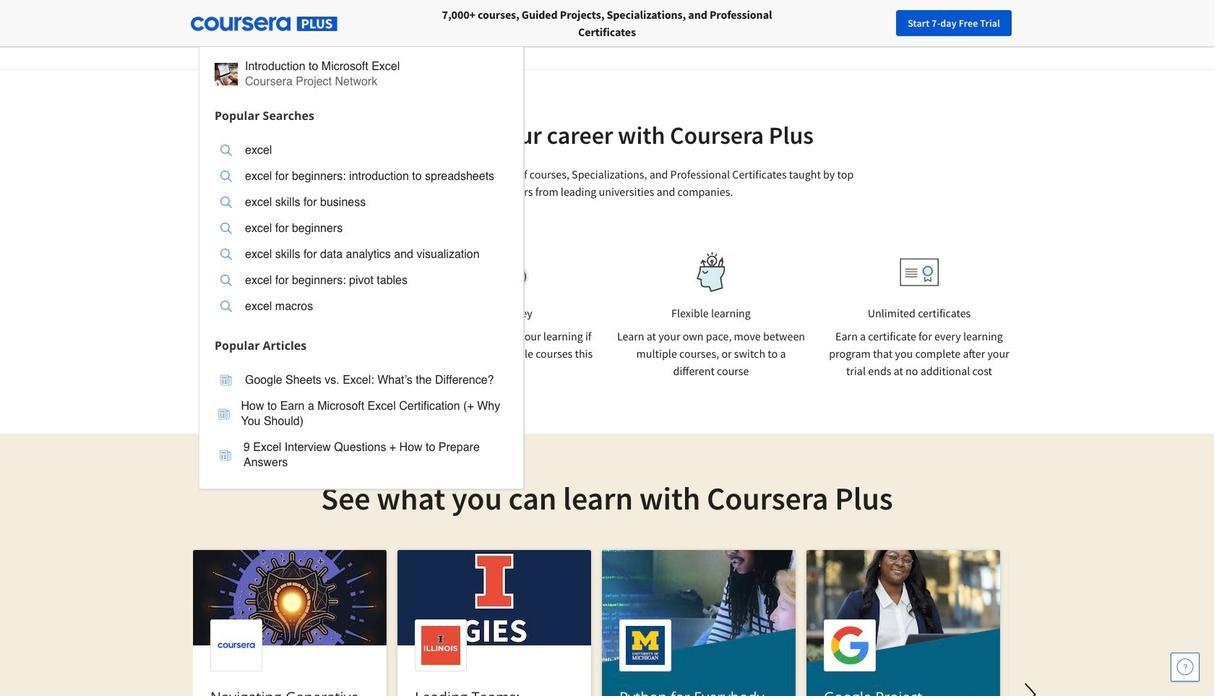 Task type: locate. For each thing, give the bounding box(es) containing it.
university of michigan image
[[596, 1, 633, 40]]

google image
[[471, 7, 549, 34]]

johns hopkins university image
[[879, 7, 1016, 34]]

save money image
[[477, 255, 529, 289]]

What do you want to learn? text field
[[199, 9, 517, 38]]

learn anything image
[[275, 252, 315, 292]]

autocomplete results list box
[[199, 44, 524, 489]]

list box
[[200, 128, 523, 332], [200, 358, 523, 488]]

1 vertical spatial list box
[[200, 358, 523, 488]]

flexible learning image
[[686, 252, 736, 292]]

university of illinois at urbana-champaign image
[[198, 9, 311, 32]]

0 vertical spatial list box
[[200, 128, 523, 332]]

2 list box from the top
[[200, 358, 523, 488]]

help center image
[[1177, 659, 1194, 676]]

suggestion image image
[[215, 63, 238, 86], [220, 145, 232, 156], [220, 171, 232, 182], [220, 197, 232, 208], [220, 223, 232, 234], [220, 249, 232, 260], [220, 275, 232, 286], [220, 301, 232, 312], [220, 374, 232, 386], [218, 408, 230, 420], [220, 449, 231, 461]]

None search field
[[199, 9, 546, 489]]



Task type: describe. For each thing, give the bounding box(es) containing it.
unlimited certificates image
[[900, 258, 939, 287]]

next slide image
[[1014, 677, 1048, 696]]

1 list box from the top
[[200, 128, 523, 332]]

sas image
[[680, 9, 735, 32]]

coursera plus image
[[191, 17, 338, 31]]



Task type: vqa. For each thing, say whether or not it's contained in the screenshot.
THE UNIVERSITY OF MICHIGAN image
yes



